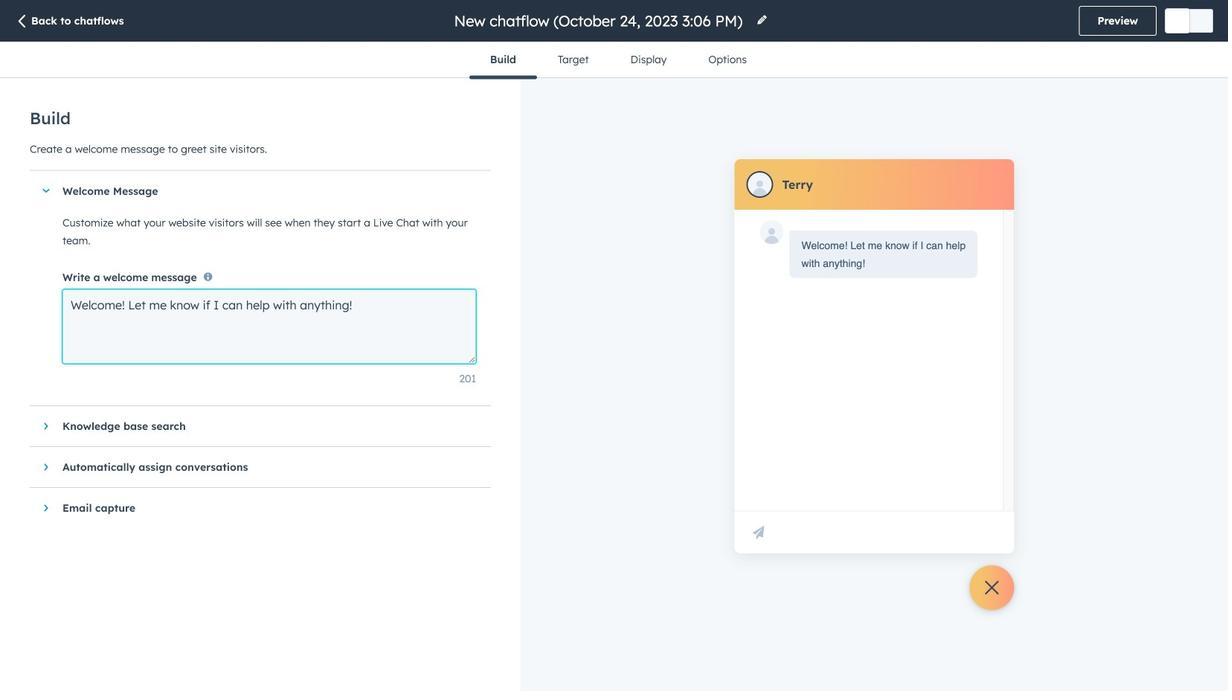 Task type: vqa. For each thing, say whether or not it's contained in the screenshot.
landing page submission totals element on the bottom left
no



Task type: locate. For each thing, give the bounding box(es) containing it.
caret image
[[42, 189, 51, 193], [44, 422, 48, 431], [44, 463, 48, 472], [44, 504, 48, 513]]

navigation
[[470, 42, 768, 79]]

None text field
[[63, 289, 476, 364]]

agent says: welcome! let me know if i can help with anything! element
[[802, 237, 966, 272]]

None field
[[453, 11, 748, 31]]



